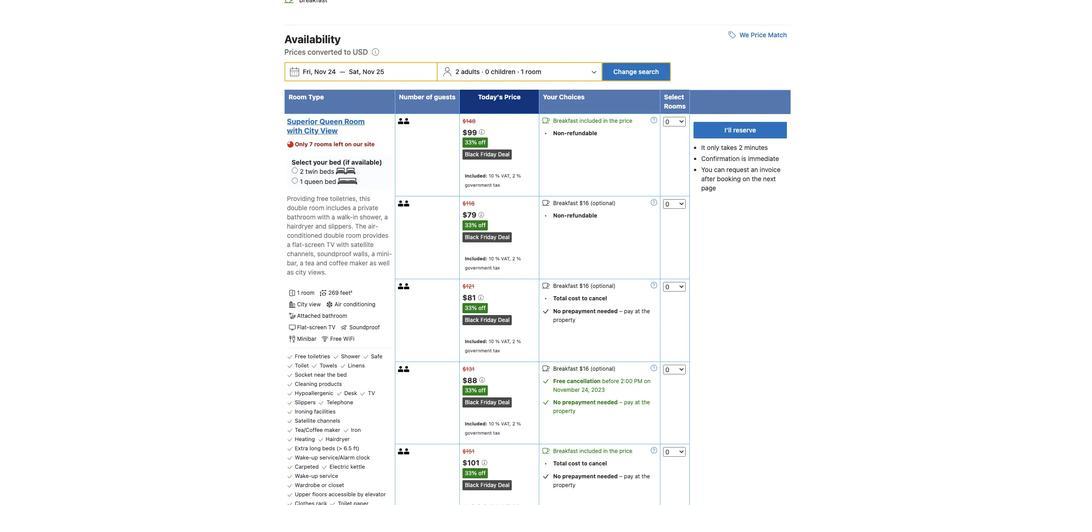 Task type: vqa. For each thing, say whether or not it's contained in the screenshot.
Black Friday Deal related to $81
yes



Task type: describe. For each thing, give the bounding box(es) containing it.
non-refundable for second more details on meals and payment options icon from the bottom
[[553, 130, 597, 137]]

black friday deal. you're getting a reduced rate because this property is offering a discount when you book before nov 29, 2023 and stay before dec 31, 2024.. element for $99
[[463, 150, 512, 160]]

includes
[[326, 204, 351, 212]]

air
[[335, 301, 342, 308]]

0 vertical spatial room
[[289, 93, 307, 101]]

needed for $101
[[597, 473, 618, 480]]

33% for $99
[[465, 139, 477, 146]]

1 more details on meals and payment options image from the top
[[651, 117, 657, 123]]

more details on meals and payment options image for $81
[[651, 282, 657, 289]]

next
[[763, 175, 776, 183]]

– for $81
[[619, 308, 623, 315]]

it
[[701, 143, 705, 151]]

friday for $81
[[481, 317, 497, 323]]

room type
[[289, 93, 324, 101]]

price for non-refundable
[[619, 117, 632, 124]]

carpeted
[[295, 464, 319, 471]]

feet²
[[340, 290, 352, 297]]

off for $79
[[478, 222, 486, 229]]

service
[[320, 473, 338, 480]]

1 vertical spatial as
[[287, 269, 294, 276]]

10 for $99
[[489, 173, 494, 179]]

breakfast for $81
[[553, 283, 578, 290]]

elevator
[[365, 491, 386, 498]]

1 vertical spatial bathroom
[[322, 313, 347, 320]]

floors
[[312, 491, 327, 498]]

1 for 1 queen bed
[[300, 178, 303, 185]]

10 for $81
[[489, 339, 494, 344]]

maker inside providing free toiletries, this double room includes a private bathroom with a walk-in shower, a hairdryer and slippers. the air- conditioned double room provides a flat-screen tv with satellite channels, soundproof walls, a mini- bar, a tea and coffee maker as well as city views.
[[350, 259, 368, 267]]

2 inside button
[[455, 68, 459, 75]]

change search
[[613, 68, 659, 75]]

channels
[[317, 418, 340, 425]]

select rooms
[[664, 93, 686, 110]]

0 vertical spatial to
[[344, 48, 351, 56]]

toiletries
[[308, 353, 330, 360]]

0 vertical spatial on
[[345, 141, 352, 148]]

conditioned
[[287, 232, 322, 240]]

tax for $79
[[493, 265, 500, 271]]

free for free wifi
[[330, 336, 342, 343]]

fri, nov 24 — sat, nov 25
[[303, 68, 384, 75]]

vat, for $81
[[501, 339, 511, 344]]

wake- for wake-up service
[[295, 473, 311, 480]]

availability
[[284, 33, 341, 45]]

room inside superior queen room with city view
[[344, 117, 365, 125]]

wifi
[[343, 336, 355, 343]]

screen inside providing free toiletries, this double room includes a private bathroom with a walk-in shower, a hairdryer and slippers. the air- conditioned double room provides a flat-screen tv with satellite channels, soundproof walls, a mini- bar, a tea and coffee maker as well as city views.
[[305, 241, 325, 249]]

it only takes 2 minutes confirmation is immediate you can request an invoice after booking on the next page
[[701, 143, 781, 192]]

choices
[[559, 93, 585, 101]]

your choices
[[543, 93, 585, 101]]

before 2:00 pm on november 24, 2023
[[553, 378, 651, 393]]

queen
[[319, 117, 343, 125]]

1 • from the top
[[545, 130, 547, 136]]

bar,
[[287, 259, 298, 267]]

socket
[[295, 372, 313, 379]]

you
[[701, 166, 712, 173]]

deal for $101
[[498, 482, 510, 489]]

33% off for $81
[[465, 305, 486, 311]]

room up city view
[[301, 290, 315, 297]]

7
[[309, 141, 313, 148]]

1 vertical spatial maker
[[324, 427, 340, 434]]

deal for $81
[[498, 317, 510, 323]]

immediate
[[748, 154, 779, 162]]

cancel for $101
[[589, 460, 607, 467]]

33% off for $99
[[465, 139, 486, 146]]

occupancy image for $79
[[398, 201, 404, 207]]

soundproof
[[349, 324, 380, 331]]

$148
[[463, 118, 476, 125]]

1 · from the left
[[482, 68, 483, 75]]

no prepayment needed for $88
[[553, 399, 618, 406]]

shower
[[341, 353, 360, 360]]

vat, for $79
[[501, 256, 511, 261]]

no for $88
[[553, 399, 561, 406]]

by
[[357, 491, 364, 498]]

november
[[553, 387, 580, 393]]

clock
[[356, 454, 370, 461]]

free for free toiletries
[[295, 353, 306, 360]]

slippers.
[[328, 223, 353, 230]]

no for $101
[[553, 473, 561, 480]]

2 vertical spatial bed
[[337, 372, 347, 379]]

number of guests
[[399, 93, 456, 101]]

room inside button
[[526, 68, 541, 75]]

price for total cost to cancel
[[619, 448, 632, 455]]

pay for $88
[[624, 399, 633, 406]]

socket near the bed
[[295, 372, 347, 379]]

2 refundable from the top
[[567, 212, 597, 219]]

total for $101
[[553, 460, 567, 467]]

more details on meals and payment options image for $101
[[651, 448, 657, 454]]

269
[[328, 290, 339, 297]]

prepayment for $101
[[562, 473, 596, 480]]

deal for $88
[[498, 399, 510, 406]]

deal for $99
[[498, 151, 510, 158]]

booking
[[717, 175, 741, 183]]

2 horizontal spatial with
[[336, 241, 349, 249]]

on inside it only takes 2 minutes confirmation is immediate you can request an invoice after booking on the next page
[[743, 175, 750, 183]]

in inside providing free toiletries, this double room includes a private bathroom with a walk-in shower, a hairdryer and slippers. the air- conditioned double room provides a flat-screen tv with satellite channels, soundproof walls, a mini- bar, a tea and coffee maker as well as city views.
[[353, 213, 358, 221]]

– for $88
[[619, 399, 623, 406]]

off for $101
[[478, 470, 486, 477]]

room down 'free'
[[309, 204, 324, 212]]

before
[[602, 378, 619, 385]]

$88
[[463, 376, 479, 385]]

flat-
[[297, 324, 309, 331]]

the inside it only takes 2 minutes confirmation is immediate you can request an invoice after booking on the next page
[[752, 175, 761, 183]]

black friday deal for $81
[[465, 317, 510, 323]]

fri,
[[303, 68, 313, 75]]

satellite
[[351, 241, 374, 249]]

occupancy image for $81
[[404, 284, 410, 290]]

rooms
[[664, 102, 686, 110]]

takes
[[721, 143, 737, 151]]

wardrobe or closet
[[295, 482, 344, 489]]

superior queen room with city view link
[[287, 117, 390, 135]]

black friday deal. you're getting a reduced rate because this property is offering a discount when you book before nov 29, 2023 and stay before dec 31, 2024.. element for $81
[[463, 315, 512, 325]]

33% for $88
[[465, 387, 477, 394]]

city view
[[297, 301, 321, 308]]

1 vertical spatial double
[[324, 232, 344, 240]]

property for $81
[[553, 317, 576, 324]]

ironing facilities
[[295, 408, 336, 415]]

up for service
[[311, 473, 318, 480]]

1 vertical spatial city
[[297, 301, 307, 308]]

attached bathroom
[[297, 313, 347, 320]]

or
[[322, 482, 327, 489]]

breakfast $16 (optional) for $88
[[553, 365, 616, 372]]

1 nov from the left
[[314, 68, 326, 75]]

select your bed (if available)
[[292, 158, 382, 166]]

a left mini-
[[371, 250, 375, 258]]

electric kettle
[[330, 464, 365, 471]]

superior
[[287, 117, 318, 125]]

5 breakfast from the top
[[553, 448, 578, 455]]

products
[[319, 381, 342, 388]]

– for $101
[[619, 473, 623, 480]]

hairdryer
[[287, 223, 314, 230]]

$131
[[463, 366, 475, 373]]

fri, nov 24 button
[[299, 63, 340, 80]]

1 vertical spatial and
[[316, 259, 327, 267]]

is
[[742, 154, 746, 162]]

2 nov from the left
[[363, 68, 375, 75]]

2 vertical spatial tv
[[368, 390, 375, 397]]

$118
[[463, 200, 475, 207]]

bed for queen
[[325, 178, 336, 185]]

10 for $88
[[489, 421, 494, 427]]

free for free cancellation
[[553, 378, 565, 385]]

friday for $101
[[481, 482, 497, 489]]

sat,
[[349, 68, 361, 75]]

walls,
[[353, 250, 370, 258]]

friday for $99
[[481, 151, 497, 158]]

deal for $79
[[498, 234, 510, 241]]

adults
[[461, 68, 480, 75]]

(optional) for $79
[[591, 200, 616, 207]]

no for $81
[[553, 308, 561, 315]]

cancel for $81
[[589, 295, 607, 302]]

off for $81
[[478, 305, 486, 311]]

provides
[[363, 232, 389, 240]]

pay for $101
[[624, 473, 633, 480]]

included: for $88
[[465, 421, 487, 427]]

confirmation
[[701, 154, 740, 162]]

10 % vat, 2 % government tax for $99
[[465, 173, 521, 188]]

33% off. you're getting a reduced rate because this property is offering a discount.. element for $79
[[463, 220, 488, 231]]

we price match
[[740, 31, 787, 39]]

non-refundable for 1st more details on meals and payment options icon from the bottom
[[553, 212, 597, 219]]

breakfast for $79
[[553, 200, 578, 207]]

wardrobe
[[295, 482, 320, 489]]

free
[[317, 195, 328, 203]]

needed for $81
[[597, 308, 618, 315]]

needed for $88
[[597, 399, 618, 406]]

occupancy image for $88
[[404, 366, 410, 372]]

views.
[[308, 269, 327, 276]]

conditioning
[[343, 301, 375, 308]]

children
[[491, 68, 516, 75]]

channels,
[[287, 250, 315, 258]]

no prepayment needed for $81
[[553, 308, 618, 315]]

25
[[376, 68, 384, 75]]

• for $79
[[545, 212, 547, 219]]

a left tea
[[300, 259, 303, 267]]

queen
[[305, 178, 323, 185]]

2 non- from the top
[[553, 212, 567, 219]]

mini-
[[377, 250, 392, 258]]

heating
[[295, 436, 315, 443]]

tea/coffee
[[295, 427, 323, 434]]

included: for $79
[[465, 256, 487, 261]]

1 vertical spatial with
[[317, 213, 330, 221]]

included: for $81
[[465, 339, 487, 344]]

toiletries,
[[330, 195, 358, 203]]

(>
[[337, 445, 342, 452]]

a right "shower,"
[[384, 213, 388, 221]]

closet
[[328, 482, 344, 489]]

government for $81
[[465, 348, 492, 353]]

1 vertical spatial tv
[[328, 324, 336, 331]]

invoice
[[760, 166, 781, 173]]

total cost to cancel for $101
[[553, 460, 607, 467]]

linens
[[348, 362, 365, 369]]

(if
[[343, 158, 350, 166]]

black for $88
[[465, 399, 479, 406]]

2 twin beds
[[300, 168, 336, 175]]

property for $88
[[553, 408, 576, 415]]



Task type: locate. For each thing, give the bounding box(es) containing it.
10 % vat, 2 % government tax up $118
[[465, 173, 521, 188]]

0 horizontal spatial maker
[[324, 427, 340, 434]]

2 adults · 0 children · 1 room
[[455, 68, 541, 75]]

5 black friday deal. you're getting a reduced rate because this property is offering a discount when you book before nov 29, 2023 and stay before dec 31, 2024.. element from the top
[[463, 481, 512, 491]]

0 horizontal spatial double
[[287, 204, 307, 212]]

government for $99
[[465, 182, 492, 188]]

4 10 from the top
[[489, 421, 494, 427]]

2 breakfast $16 (optional) from the top
[[553, 283, 616, 290]]

1 vertical spatial select
[[292, 158, 312, 166]]

black friday deal down $88
[[465, 399, 510, 406]]

at
[[635, 308, 640, 315], [635, 399, 640, 406], [635, 473, 640, 480]]

33% for $101
[[465, 470, 477, 477]]

only
[[295, 141, 308, 148]]

1 horizontal spatial as
[[370, 259, 376, 267]]

black friday deal. you're getting a reduced rate because this property is offering a discount when you book before nov 29, 2023 and stay before dec 31, 2024.. element down $88
[[463, 398, 512, 408]]

pm
[[634, 378, 643, 385]]

city down 1 room on the left bottom
[[297, 301, 307, 308]]

0 vertical spatial in
[[603, 117, 608, 124]]

2 total from the top
[[553, 460, 567, 467]]

occupancy image
[[398, 118, 404, 124], [398, 201, 404, 207], [398, 284, 404, 290], [398, 449, 404, 455], [404, 449, 410, 455]]

3 breakfast from the top
[[553, 283, 578, 290]]

0 horizontal spatial bathroom
[[287, 213, 316, 221]]

0 vertical spatial – pay at the property
[[553, 308, 650, 324]]

2 vertical spatial (optional)
[[591, 365, 616, 372]]

2 vertical spatial $16
[[579, 365, 589, 372]]

select up "twin" at the top
[[292, 158, 312, 166]]

33% off for $88
[[465, 387, 486, 394]]

off for $99
[[478, 139, 486, 146]]

2 prepayment from the top
[[562, 399, 596, 406]]

deal
[[498, 151, 510, 158], [498, 234, 510, 241], [498, 317, 510, 323], [498, 399, 510, 406], [498, 482, 510, 489]]

0 vertical spatial price
[[619, 117, 632, 124]]

black friday deal down the $99 at the top left of page
[[465, 151, 510, 158]]

0 horizontal spatial room
[[289, 93, 307, 101]]

• for $101
[[545, 460, 547, 467]]

price for today's
[[504, 93, 521, 101]]

beds down "your"
[[320, 168, 334, 175]]

0 vertical spatial at
[[635, 308, 640, 315]]

more details on meals and payment options image
[[651, 117, 657, 123], [651, 199, 657, 206]]

wake- for wake-up service/alarm clock
[[295, 454, 311, 461]]

black friday deal for $99
[[465, 151, 510, 158]]

1 horizontal spatial double
[[324, 232, 344, 240]]

black friday deal. you're getting a reduced rate because this property is offering a discount when you book before nov 29, 2023 and stay before dec 31, 2024.. element for $79
[[463, 232, 512, 243]]

2 vertical spatial on
[[644, 378, 651, 385]]

on down request
[[743, 175, 750, 183]]

2 vat, from the top
[[501, 256, 511, 261]]

2 more details on meals and payment options image from the top
[[651, 199, 657, 206]]

off
[[478, 139, 486, 146], [478, 222, 486, 229], [478, 305, 486, 311], [478, 387, 486, 394], [478, 470, 486, 477]]

0 vertical spatial pay
[[624, 308, 633, 315]]

3 10 from the top
[[489, 339, 494, 344]]

3 black friday deal. you're getting a reduced rate because this property is offering a discount when you book before nov 29, 2023 and stay before dec 31, 2024.. element from the top
[[463, 315, 512, 325]]

1 horizontal spatial maker
[[350, 259, 368, 267]]

flat-
[[292, 241, 305, 249]]

33% off. you're getting a reduced rate because this property is offering a discount.. element for $101
[[463, 469, 488, 479]]

tax
[[493, 182, 500, 188], [493, 265, 500, 271], [493, 348, 500, 353], [493, 431, 500, 436]]

extra
[[295, 445, 308, 452]]

2 off from the top
[[478, 222, 486, 229]]

0 vertical spatial (optional)
[[591, 200, 616, 207]]

3 included: from the top
[[465, 339, 487, 344]]

non-
[[553, 130, 567, 137], [553, 212, 567, 219]]

0 vertical spatial cost
[[568, 295, 580, 302]]

free up toilet
[[295, 353, 306, 360]]

air-
[[368, 223, 378, 230]]

government up '$131' on the bottom
[[465, 348, 492, 353]]

4 33% off from the top
[[465, 387, 486, 394]]

0 horizontal spatial as
[[287, 269, 294, 276]]

2 (optional) from the top
[[591, 283, 616, 290]]

friday for $88
[[481, 399, 497, 406]]

government for $79
[[465, 265, 492, 271]]

bed for your
[[329, 158, 341, 166]]

1 10 % vat, 2 % government tax from the top
[[465, 173, 521, 188]]

converted
[[308, 48, 342, 56]]

$16 for $79
[[579, 200, 589, 207]]

tax for $88
[[493, 431, 500, 436]]

coffee
[[329, 259, 348, 267]]

4 black friday deal. you're getting a reduced rate because this property is offering a discount when you book before nov 29, 2023 and stay before dec 31, 2024.. element from the top
[[463, 398, 512, 408]]

2 breakfast from the top
[[553, 200, 578, 207]]

3 government from the top
[[465, 348, 492, 353]]

2 $16 from the top
[[579, 283, 589, 290]]

breakfast $16 (optional) for $81
[[553, 283, 616, 290]]

double down providing
[[287, 204, 307, 212]]

2 no from the top
[[553, 399, 561, 406]]

2 no prepayment needed from the top
[[553, 399, 618, 406]]

bed down 2 twin beds
[[325, 178, 336, 185]]

select up rooms
[[664, 93, 684, 101]]

33% off down $81
[[465, 305, 486, 311]]

1 black from the top
[[465, 151, 479, 158]]

1 up city view
[[297, 290, 300, 297]]

3 no prepayment needed from the top
[[553, 473, 618, 480]]

1 vertical spatial no
[[553, 399, 561, 406]]

•
[[545, 130, 547, 136], [545, 212, 547, 219], [545, 295, 547, 302], [545, 460, 547, 467]]

up
[[311, 454, 318, 461], [311, 473, 318, 480]]

government up $151
[[465, 431, 492, 436]]

1 horizontal spatial on
[[644, 378, 651, 385]]

at for $101
[[635, 473, 640, 480]]

bathroom
[[287, 213, 316, 221], [322, 313, 347, 320]]

4 black friday deal from the top
[[465, 399, 510, 406]]

free wifi
[[330, 336, 355, 343]]

wake- down extra at the left bottom of the page
[[295, 454, 311, 461]]

0 vertical spatial total
[[553, 295, 567, 302]]

4 vat, from the top
[[501, 421, 511, 427]]

1 horizontal spatial room
[[344, 117, 365, 125]]

0 vertical spatial breakfast included in the price
[[553, 117, 632, 124]]

3 needed from the top
[[597, 473, 618, 480]]

0 vertical spatial bathroom
[[287, 213, 316, 221]]

wake-up service/alarm clock
[[295, 454, 370, 461]]

1 included: from the top
[[465, 173, 487, 179]]

a down includes
[[332, 213, 335, 221]]

1 horizontal spatial nov
[[363, 68, 375, 75]]

government
[[465, 182, 492, 188], [465, 265, 492, 271], [465, 348, 492, 353], [465, 431, 492, 436]]

up for service/alarm
[[311, 454, 318, 461]]

2 black from the top
[[465, 234, 479, 241]]

more details on meals and payment options image for $88
[[651, 365, 657, 371]]

2 more details on meals and payment options image from the top
[[651, 365, 657, 371]]

4 breakfast from the top
[[553, 365, 578, 372]]

2:00
[[621, 378, 633, 385]]

free left wifi at left bottom
[[330, 336, 342, 343]]

minutes
[[744, 143, 768, 151]]

33% down the $99 at the top left of page
[[465, 139, 477, 146]]

0 vertical spatial cancel
[[589, 295, 607, 302]]

government up $118
[[465, 182, 492, 188]]

black down the $79
[[465, 234, 479, 241]]

0 vertical spatial beds
[[320, 168, 334, 175]]

4 tax from the top
[[493, 431, 500, 436]]

double down slippers.
[[324, 232, 344, 240]]

1 – pay at the property from the top
[[553, 308, 650, 324]]

0 vertical spatial more details on meals and payment options image
[[651, 117, 657, 123]]

3 more details on meals and payment options image from the top
[[651, 448, 657, 454]]

3 deal from the top
[[498, 317, 510, 323]]

1 – from the top
[[619, 308, 623, 315]]

2 breakfast included in the price from the top
[[553, 448, 632, 455]]

property
[[553, 317, 576, 324], [553, 408, 576, 415], [553, 482, 576, 489]]

33% off. you're getting a reduced rate because this property is offering a discount.. element for $88
[[463, 386, 488, 396]]

0 vertical spatial as
[[370, 259, 376, 267]]

2 included from the top
[[579, 448, 602, 455]]

select inside select rooms
[[664, 93, 684, 101]]

4 deal from the top
[[498, 399, 510, 406]]

33% off down $88
[[465, 387, 486, 394]]

1 vertical spatial breakfast included in the price
[[553, 448, 632, 455]]

3 vat, from the top
[[501, 339, 511, 344]]

left
[[334, 141, 343, 148]]

3 black friday deal from the top
[[465, 317, 510, 323]]

– pay at the property for $101
[[553, 473, 650, 489]]

3 no from the top
[[553, 473, 561, 480]]

tv inside providing free toiletries, this double room includes a private bathroom with a walk-in shower, a hairdryer and slippers. the air- conditioned double room provides a flat-screen tv with satellite channels, soundproof walls, a mini- bar, a tea and coffee maker as well as city views.
[[326, 241, 335, 249]]

0 vertical spatial city
[[304, 126, 319, 135]]

1 breakfast $16 (optional) from the top
[[553, 200, 616, 207]]

as down bar,
[[287, 269, 294, 276]]

4 33% from the top
[[465, 387, 477, 394]]

5 friday from the top
[[481, 482, 497, 489]]

bed left (if
[[329, 158, 341, 166]]

0 horizontal spatial nov
[[314, 68, 326, 75]]

33% for $79
[[465, 222, 477, 229]]

6.5
[[344, 445, 352, 452]]

2 33% from the top
[[465, 222, 477, 229]]

0 vertical spatial select
[[664, 93, 684, 101]]

2 vertical spatial more details on meals and payment options image
[[651, 448, 657, 454]]

bed up products at the bottom left of page
[[337, 372, 347, 379]]

0 vertical spatial refundable
[[567, 130, 597, 137]]

33% off. you're getting a reduced rate because this property is offering a discount.. element down $81
[[463, 303, 488, 313]]

to for $81
[[582, 295, 588, 302]]

with inside superior queen room with city view
[[287, 126, 302, 135]]

1 left queen
[[300, 178, 303, 185]]

black down the $99 at the top left of page
[[465, 151, 479, 158]]

2 vertical spatial pay
[[624, 473, 633, 480]]

black friday deal. you're getting a reduced rate because this property is offering a discount when you book before nov 29, 2023 and stay before dec 31, 2024.. element down the $99 at the top left of page
[[463, 150, 512, 160]]

wake- down the carpeted on the left bottom of the page
[[295, 473, 311, 480]]

1 refundable from the top
[[567, 130, 597, 137]]

1 tax from the top
[[493, 182, 500, 188]]

free up november
[[553, 378, 565, 385]]

2 10 % vat, 2 % government tax from the top
[[465, 256, 521, 271]]

a up walk-
[[353, 204, 356, 212]]

4 33% off. you're getting a reduced rate because this property is offering a discount.. element from the top
[[463, 386, 488, 396]]

electric
[[330, 464, 349, 471]]

superior queen room with city view
[[287, 117, 365, 135]]

and up 'conditioned'
[[315, 223, 326, 230]]

1 33% off from the top
[[465, 139, 486, 146]]

desk
[[344, 390, 357, 397]]

1 property from the top
[[553, 317, 576, 324]]

2 at from the top
[[635, 399, 640, 406]]

included: up '$131' on the bottom
[[465, 339, 487, 344]]

0 vertical spatial double
[[287, 204, 307, 212]]

select
[[664, 93, 684, 101], [292, 158, 312, 166]]

non-refundable
[[553, 130, 597, 137], [553, 212, 597, 219]]

breakfast for $88
[[553, 365, 578, 372]]

2 vertical spatial breakfast $16 (optional)
[[553, 365, 616, 372]]

1 up from the top
[[311, 454, 318, 461]]

–
[[619, 308, 623, 315], [619, 399, 623, 406], [619, 473, 623, 480]]

friday for $79
[[481, 234, 497, 241]]

5 33% off from the top
[[465, 470, 486, 477]]

1 vertical spatial beds
[[322, 445, 335, 452]]

1 black friday deal. you're getting a reduced rate because this property is offering a discount when you book before nov 29, 2023 and stay before dec 31, 2024.. element from the top
[[463, 150, 512, 160]]

up down "long"
[[311, 454, 318, 461]]

this
[[359, 195, 370, 203]]

2 cancel from the top
[[589, 460, 607, 467]]

vat, for $99
[[501, 173, 511, 179]]

1 vertical spatial cancel
[[589, 460, 607, 467]]

4 included: from the top
[[465, 421, 487, 427]]

beds
[[320, 168, 334, 175], [322, 445, 335, 452]]

screen down attached bathroom
[[309, 324, 327, 331]]

friday
[[481, 151, 497, 158], [481, 234, 497, 241], [481, 317, 497, 323], [481, 399, 497, 406], [481, 482, 497, 489]]

0 vertical spatial non-
[[553, 130, 567, 137]]

at for $88
[[635, 399, 640, 406]]

providing free toiletries, this double room includes a private bathroom with a walk-in shower, a hairdryer and slippers. the air- conditioned double room provides a flat-screen tv with satellite channels, soundproof walls, a mini- bar, a tea and coffee maker as well as city views.
[[287, 195, 392, 276]]

occupancy image for $101
[[398, 449, 404, 455]]

double
[[287, 204, 307, 212], [324, 232, 344, 240]]

and up views. on the left
[[316, 259, 327, 267]]

your
[[543, 93, 558, 101]]

occupancy image
[[404, 118, 410, 124], [404, 201, 410, 207], [404, 284, 410, 290], [398, 366, 404, 372], [404, 366, 410, 372]]

2 – pay at the property from the top
[[553, 399, 650, 415]]

vat, for $88
[[501, 421, 511, 427]]

government for $88
[[465, 431, 492, 436]]

4 government from the top
[[465, 431, 492, 436]]

included: up $151
[[465, 421, 487, 427]]

2 vertical spatial to
[[582, 460, 588, 467]]

black friday deal. you're getting a reduced rate because this property is offering a discount when you book before nov 29, 2023 and stay before dec 31, 2024.. element down $81
[[463, 315, 512, 325]]

2 up from the top
[[311, 473, 318, 480]]

needed
[[597, 308, 618, 315], [597, 399, 618, 406], [597, 473, 618, 480]]

with down superior
[[287, 126, 302, 135]]

black for $101
[[465, 482, 479, 489]]

occupancy image for $79
[[404, 201, 410, 207]]

10 % vat, 2 % government tax for $88
[[465, 421, 521, 436]]

your
[[313, 158, 328, 166]]

1 pay from the top
[[624, 308, 633, 315]]

2 vertical spatial needed
[[597, 473, 618, 480]]

3 prepayment from the top
[[562, 473, 596, 480]]

breakfast included in the price for cost
[[553, 448, 632, 455]]

price right today's
[[504, 93, 521, 101]]

0 vertical spatial property
[[553, 317, 576, 324]]

room left type
[[289, 93, 307, 101]]

search
[[639, 68, 659, 75]]

0 horizontal spatial free
[[295, 353, 306, 360]]

1 vertical spatial non-
[[553, 212, 567, 219]]

tea
[[305, 259, 314, 267]]

black friday deal down $101
[[465, 482, 510, 489]]

included: up $118
[[465, 173, 487, 179]]

·
[[482, 68, 483, 75], [517, 68, 519, 75]]

iron
[[351, 427, 361, 434]]

included: up $121
[[465, 256, 487, 261]]

maker down channels
[[324, 427, 340, 434]]

1 vertical spatial more details on meals and payment options image
[[651, 199, 657, 206]]

flat-screen tv
[[297, 324, 336, 331]]

5 33% from the top
[[465, 470, 477, 477]]

33% off. you're getting a reduced rate because this property is offering a discount.. element
[[463, 138, 488, 148], [463, 220, 488, 231], [463, 303, 488, 313], [463, 386, 488, 396], [463, 469, 488, 479]]

1 horizontal spatial free
[[330, 336, 342, 343]]

black friday deal down $81
[[465, 317, 510, 323]]

cost for $81
[[568, 295, 580, 302]]

1 breakfast from the top
[[553, 117, 578, 124]]

0 vertical spatial prepayment
[[562, 308, 596, 315]]

a left 'flat-'
[[287, 241, 290, 249]]

2 • from the top
[[545, 212, 547, 219]]

0 vertical spatial tv
[[326, 241, 335, 249]]

0 vertical spatial total cost to cancel
[[553, 295, 607, 302]]

2 government from the top
[[465, 265, 492, 271]]

• for $81
[[545, 295, 547, 302]]

total cost to cancel for $81
[[553, 295, 607, 302]]

33% down the $79
[[465, 222, 477, 229]]

0 vertical spatial maker
[[350, 259, 368, 267]]

33% off. you're getting a reduced rate because this property is offering a discount.. element down the $99 at the top left of page
[[463, 138, 488, 148]]

1 33% off. you're getting a reduced rate because this property is offering a discount.. element from the top
[[463, 138, 488, 148]]

screen down 'conditioned'
[[305, 241, 325, 249]]

cost
[[568, 295, 580, 302], [568, 460, 580, 467]]

price
[[619, 117, 632, 124], [619, 448, 632, 455]]

bathroom inside providing free toiletries, this double room includes a private bathroom with a walk-in shower, a hairdryer and slippers. the air- conditioned double room provides a flat-screen tv with satellite channels, soundproof walls, a mini- bar, a tea and coffee maker as well as city views.
[[287, 213, 316, 221]]

room up our
[[344, 117, 365, 125]]

black friday deal. you're getting a reduced rate because this property is offering a discount when you book before nov 29, 2023 and stay before dec 31, 2024.. element for $88
[[463, 398, 512, 408]]

0 vertical spatial price
[[751, 31, 766, 39]]

$16 for $88
[[579, 365, 589, 372]]

towels
[[320, 362, 337, 369]]

3 at from the top
[[635, 473, 640, 480]]

hypoallergenic
[[295, 390, 333, 397]]

$101
[[463, 459, 481, 467]]

$16
[[579, 200, 589, 207], [579, 283, 589, 290], [579, 365, 589, 372]]

the
[[355, 223, 366, 230]]

2 total cost to cancel from the top
[[553, 460, 607, 467]]

pay
[[624, 308, 633, 315], [624, 399, 633, 406], [624, 473, 633, 480]]

0 vertical spatial $16
[[579, 200, 589, 207]]

prepayment for $88
[[562, 399, 596, 406]]

1 non- from the top
[[553, 130, 567, 137]]

ft)
[[353, 445, 359, 452]]

1 at from the top
[[635, 308, 640, 315]]

0 vertical spatial breakfast $16 (optional)
[[553, 200, 616, 207]]

free
[[330, 336, 342, 343], [295, 353, 306, 360], [553, 378, 565, 385]]

prices converted to usd
[[284, 48, 368, 56]]

government up $121
[[465, 265, 492, 271]]

with up soundproof
[[336, 241, 349, 249]]

nov left 24
[[314, 68, 326, 75]]

black down $88
[[465, 399, 479, 406]]

black down $81
[[465, 317, 479, 323]]

0 horizontal spatial on
[[345, 141, 352, 148]]

0 vertical spatial wake-
[[295, 454, 311, 461]]

room down the
[[346, 232, 361, 240]]

prepayment for $81
[[562, 308, 596, 315]]

black friday deal down the $79
[[465, 234, 510, 241]]

as left well
[[370, 259, 376, 267]]

3 (optional) from the top
[[591, 365, 616, 372]]

1 horizontal spatial select
[[664, 93, 684, 101]]

0 vertical spatial up
[[311, 454, 318, 461]]

0 vertical spatial no prepayment needed
[[553, 308, 618, 315]]

1 vertical spatial total
[[553, 460, 567, 467]]

– pay at the property
[[553, 308, 650, 324], [553, 399, 650, 415], [553, 473, 650, 489]]

2 friday from the top
[[481, 234, 497, 241]]

0 vertical spatial with
[[287, 126, 302, 135]]

black for $99
[[465, 151, 479, 158]]

2 vertical spatial no prepayment needed
[[553, 473, 618, 480]]

33% down $101
[[465, 470, 477, 477]]

33% off down $101
[[465, 470, 486, 477]]

1 vertical spatial up
[[311, 473, 318, 480]]

1 vertical spatial (optional)
[[591, 283, 616, 290]]

1 vertical spatial pay
[[624, 399, 633, 406]]

satellite channels
[[295, 418, 340, 425]]

tax for $99
[[493, 182, 500, 188]]

black friday deal. you're getting a reduced rate because this property is offering a discount when you book before nov 29, 2023 and stay before dec 31, 2024.. element
[[463, 150, 512, 160], [463, 232, 512, 243], [463, 315, 512, 325], [463, 398, 512, 408], [463, 481, 512, 491]]

5 black friday deal from the top
[[465, 482, 510, 489]]

1 horizontal spatial ·
[[517, 68, 519, 75]]

10 % vat, 2 % government tax for $81
[[465, 339, 521, 353]]

price right we
[[751, 31, 766, 39]]

· left 0
[[482, 68, 483, 75]]

select for select rooms
[[664, 93, 684, 101]]

1 vertical spatial total cost to cancel
[[553, 460, 607, 467]]

tv down attached bathroom
[[328, 324, 336, 331]]

1 vertical spatial property
[[553, 408, 576, 415]]

1 inside button
[[521, 68, 524, 75]]

1 vertical spatial needed
[[597, 399, 618, 406]]

– pay at the property for $81
[[553, 308, 650, 324]]

33% down $81
[[465, 305, 477, 311]]

1 cancel from the top
[[589, 295, 607, 302]]

1 vertical spatial cost
[[568, 460, 580, 467]]

1 vertical spatial screen
[[309, 324, 327, 331]]

cost for $101
[[568, 460, 580, 467]]

off for $88
[[478, 387, 486, 394]]

$99
[[463, 128, 479, 136]]

tv right desk
[[368, 390, 375, 397]]

1 no from the top
[[553, 308, 561, 315]]

room right children
[[526, 68, 541, 75]]

facilities
[[314, 408, 336, 415]]

1 cost from the top
[[568, 295, 580, 302]]

total for $81
[[553, 295, 567, 302]]

10 % vat, 2 % government tax up $121
[[465, 256, 521, 271]]

2 needed from the top
[[597, 399, 618, 406]]

on inside "before 2:00 pm on november 24, 2023"
[[644, 378, 651, 385]]

10 % vat, 2 % government tax up $151
[[465, 421, 521, 436]]

33% for $81
[[465, 305, 477, 311]]

only 7 rooms left on our site
[[295, 141, 375, 148]]

tv up soundproof
[[326, 241, 335, 249]]

price inside dropdown button
[[751, 31, 766, 39]]

prices
[[284, 48, 306, 56]]

1 vertical spatial on
[[743, 175, 750, 183]]

slippers
[[295, 399, 316, 406]]

beds up wake-up service/alarm clock
[[322, 445, 335, 452]]

33% off. you're getting a reduced rate because this property is offering a discount.. element down $88
[[463, 386, 488, 396]]

2 pay from the top
[[624, 399, 633, 406]]

2 inside it only takes 2 minutes confirmation is immediate you can request an invoice after booking on the next page
[[739, 143, 743, 151]]

10 % vat, 2 % government tax up '$131' on the bottom
[[465, 339, 521, 353]]

1 vertical spatial 1
[[300, 178, 303, 185]]

1 deal from the top
[[498, 151, 510, 158]]

33% off. you're getting a reduced rate because this property is offering a discount.. element down the $79
[[463, 220, 488, 231]]

up up wardrobe or closet
[[311, 473, 318, 480]]

maker
[[350, 259, 368, 267], [324, 427, 340, 434]]

1 vat, from the top
[[501, 173, 511, 179]]

more details on meals and payment options image
[[651, 282, 657, 289], [651, 365, 657, 371], [651, 448, 657, 454]]

1 vertical spatial bed
[[325, 178, 336, 185]]

2 · from the left
[[517, 68, 519, 75]]

2 property from the top
[[553, 408, 576, 415]]

2 vertical spatial prepayment
[[562, 473, 596, 480]]

1 queen bed
[[300, 178, 338, 185]]

guests
[[434, 93, 456, 101]]

2 horizontal spatial on
[[743, 175, 750, 183]]

1 vertical spatial free
[[295, 353, 306, 360]]

10 % vat, 2 % government tax for $79
[[465, 256, 521, 271]]

10 for $79
[[489, 256, 494, 261]]

0 vertical spatial free
[[330, 336, 342, 343]]

shower,
[[360, 213, 383, 221]]

1 vertical spatial in
[[353, 213, 358, 221]]

cleaning
[[295, 381, 317, 388]]

on left our
[[345, 141, 352, 148]]

(optional)
[[591, 200, 616, 207], [591, 283, 616, 290], [591, 365, 616, 372]]

1 vertical spatial $16
[[579, 283, 589, 290]]

black down $101
[[465, 482, 479, 489]]

after
[[701, 175, 715, 183]]

breakfast included in the price
[[553, 117, 632, 124], [553, 448, 632, 455]]

sat, nov 25 button
[[345, 63, 388, 80]]

1 10 from the top
[[489, 173, 494, 179]]

included for refundable
[[579, 117, 602, 124]]

· right children
[[517, 68, 519, 75]]

maker down walls,
[[350, 259, 368, 267]]

bathroom up hairdryer
[[287, 213, 316, 221]]

3 • from the top
[[545, 295, 547, 302]]

city down superior
[[304, 126, 319, 135]]

kettle
[[351, 464, 365, 471]]

2 price from the top
[[619, 448, 632, 455]]

0 vertical spatial included
[[579, 117, 602, 124]]

None radio
[[292, 168, 298, 174]]

33% off down the $99 at the top left of page
[[465, 139, 486, 146]]

3 10 % vat, 2 % government tax from the top
[[465, 339, 521, 353]]

1 prepayment from the top
[[562, 308, 596, 315]]

2 vertical spatial property
[[553, 482, 576, 489]]

None radio
[[292, 178, 298, 184]]

well
[[378, 259, 390, 267]]

to
[[344, 48, 351, 56], [582, 295, 588, 302], [582, 460, 588, 467]]

1 no prepayment needed from the top
[[553, 308, 618, 315]]

included for cost
[[579, 448, 602, 455]]

black friday deal. you're getting a reduced rate because this property is offering a discount when you book before nov 29, 2023 and stay before dec 31, 2024.. element down the $79
[[463, 232, 512, 243]]

2 black friday deal from the top
[[465, 234, 510, 241]]

beds for long
[[322, 445, 335, 452]]

free cancellation
[[553, 378, 601, 385]]

1 right children
[[521, 68, 524, 75]]

0 vertical spatial 1
[[521, 68, 524, 75]]

2 vertical spatial with
[[336, 241, 349, 249]]

2 vertical spatial at
[[635, 473, 640, 480]]

4 off from the top
[[478, 387, 486, 394]]

1 vertical spatial prepayment
[[562, 399, 596, 406]]

1 black friday deal from the top
[[465, 151, 510, 158]]

match
[[768, 31, 787, 39]]

33% off. you're getting a reduced rate because this property is offering a discount.. element down $101
[[463, 469, 488, 479]]

1 horizontal spatial bathroom
[[322, 313, 347, 320]]

1 $16 from the top
[[579, 200, 589, 207]]

available)
[[351, 158, 382, 166]]

on right pm
[[644, 378, 651, 385]]

1 breakfast included in the price from the top
[[553, 117, 632, 124]]

black friday deal. you're getting a reduced rate because this property is offering a discount when you book before nov 29, 2023 and stay before dec 31, 2024.. element down $101
[[463, 481, 512, 491]]

select for select your bed (if available)
[[292, 158, 312, 166]]

33% off. you're getting a reduced rate because this property is offering a discount.. element for $81
[[463, 303, 488, 313]]

1 more details on meals and payment options image from the top
[[651, 282, 657, 289]]

0 horizontal spatial with
[[287, 126, 302, 135]]

change
[[613, 68, 637, 75]]

and
[[315, 223, 326, 230], [316, 259, 327, 267]]

to for $101
[[582, 460, 588, 467]]

3 friday from the top
[[481, 317, 497, 323]]

24,
[[582, 387, 590, 393]]

the
[[609, 117, 618, 124], [752, 175, 761, 183], [642, 308, 650, 315], [327, 372, 335, 379], [642, 399, 650, 406], [609, 448, 618, 455], [642, 473, 650, 480]]

bathroom down 'air'
[[322, 313, 347, 320]]

33% down $88
[[465, 387, 477, 394]]

occupancy image for $81
[[398, 284, 404, 290]]

10
[[489, 173, 494, 179], [489, 256, 494, 261], [489, 339, 494, 344], [489, 421, 494, 427]]

1 horizontal spatial with
[[317, 213, 330, 221]]

0 vertical spatial and
[[315, 223, 326, 230]]

black for $81
[[465, 317, 479, 323]]

city inside superior queen room with city view
[[304, 126, 319, 135]]

33% off down the $79
[[465, 222, 486, 229]]

pay for $81
[[624, 308, 633, 315]]

room
[[526, 68, 541, 75], [309, 204, 324, 212], [346, 232, 361, 240], [301, 290, 315, 297]]

nov left 25
[[363, 68, 375, 75]]

2 deal from the top
[[498, 234, 510, 241]]

with down includes
[[317, 213, 330, 221]]



